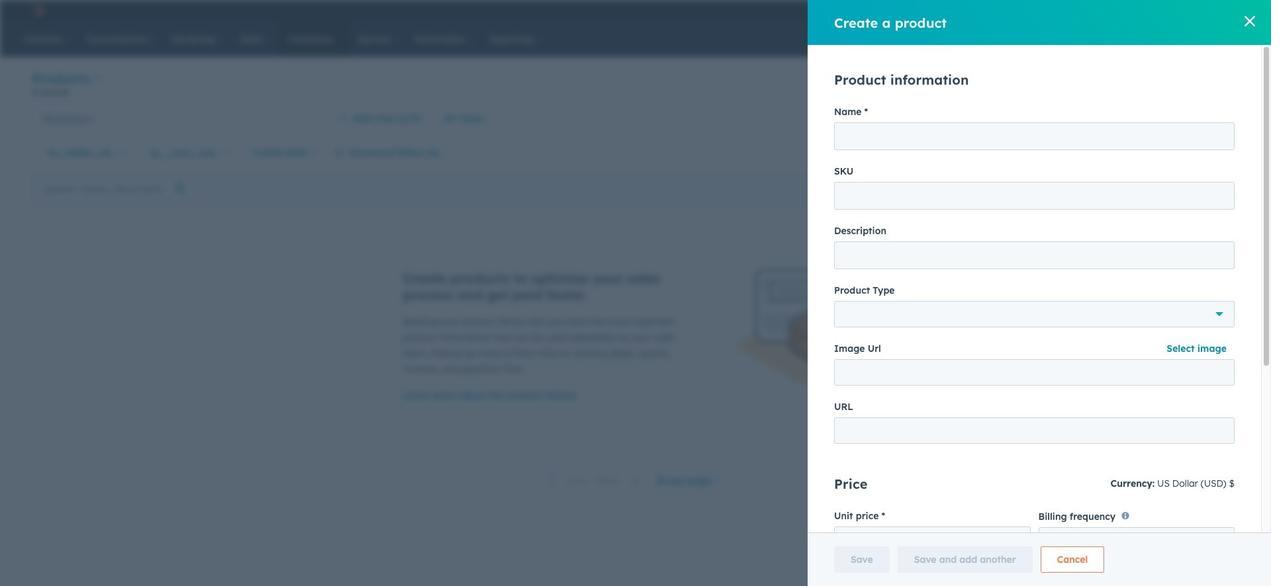 Task type: vqa. For each thing, say whether or not it's contained in the screenshot.
THESE SETTINGS WILL BE APPLIED TO THE ENTIRE ACCOUNT.
no



Task type: describe. For each thing, give the bounding box(es) containing it.
jacob simon image
[[1176, 5, 1188, 17]]

Search name, description, or SKU search field
[[35, 177, 196, 201]]

close image
[[1245, 16, 1255, 26]]



Task type: locate. For each thing, give the bounding box(es) containing it.
None text field
[[834, 122, 1235, 150], [834, 359, 1235, 386], [834, 418, 1235, 444], [834, 527, 1030, 553], [834, 122, 1235, 150], [834, 359, 1235, 386], [834, 418, 1235, 444], [834, 527, 1030, 553]]

marketplaces image
[[1076, 6, 1088, 18]]

dialog
[[808, 0, 1271, 587]]

Search HubSpot search field
[[1075, 28, 1225, 50]]

menu
[[980, 0, 1255, 21]]

pagination navigation
[[542, 473, 648, 490]]

banner
[[32, 69, 1239, 105]]

None text field
[[834, 182, 1235, 210], [834, 242, 1235, 269], [834, 182, 1235, 210], [834, 242, 1235, 269]]



